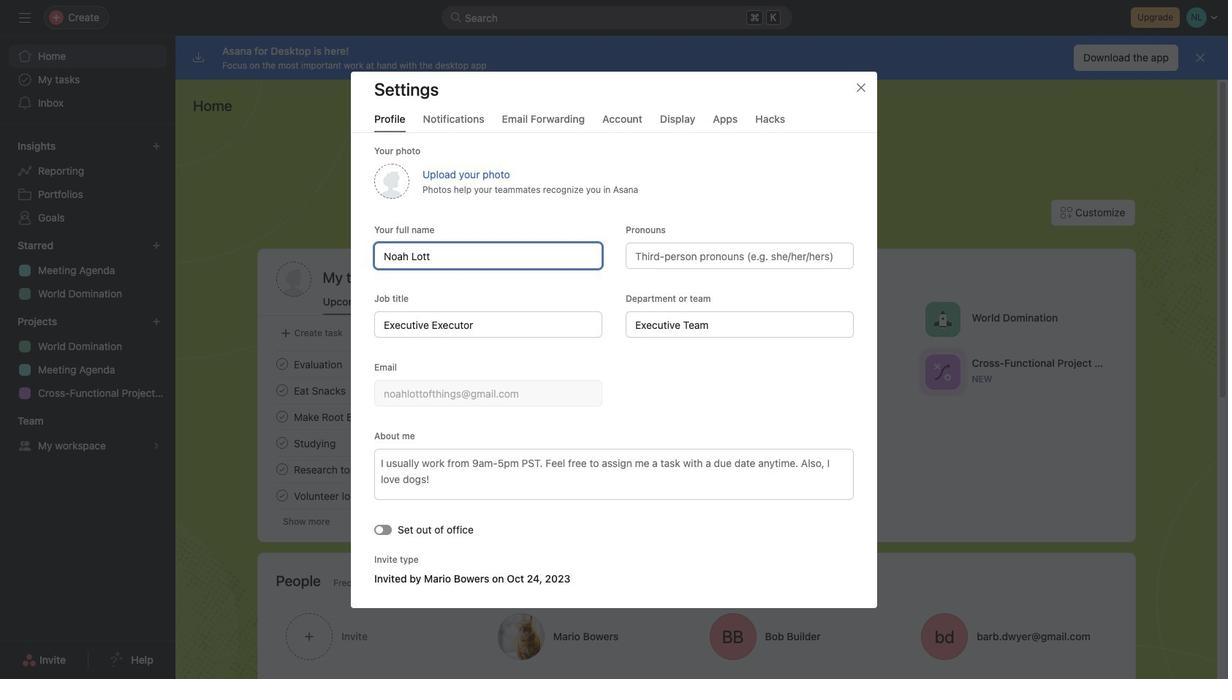 Task type: describe. For each thing, give the bounding box(es) containing it.
mark complete image for 5th mark complete option
[[273, 461, 291, 478]]

mark complete image for second mark complete option from the top
[[273, 382, 291, 399]]

mark complete image for third mark complete option from the top of the page
[[273, 408, 291, 426]]

I usually work from 9am-5pm PST. Feel free to assign me a task with a due date anytime. Also, I love dogs! text field
[[374, 449, 854, 500]]

close image
[[855, 82, 867, 93]]

dismiss image
[[1195, 52, 1206, 64]]

starred element
[[0, 233, 175, 309]]

3 mark complete checkbox from the top
[[273, 408, 291, 426]]

1 mark complete checkbox from the top
[[273, 355, 291, 373]]

mark complete image for first mark complete option from the bottom of the page
[[273, 487, 291, 505]]

Third-person pronouns (e.g. she/her/hers) text field
[[626, 242, 854, 269]]

6 mark complete checkbox from the top
[[273, 487, 291, 505]]

teams element
[[0, 408, 175, 461]]

upload new photo image
[[374, 163, 409, 199]]



Task type: locate. For each thing, give the bounding box(es) containing it.
Mark complete checkbox
[[273, 355, 291, 373], [273, 382, 291, 399], [273, 408, 291, 426], [273, 434, 291, 452], [273, 461, 291, 478], [273, 487, 291, 505]]

4 mark complete image from the top
[[273, 487, 291, 505]]

global element
[[0, 36, 175, 124]]

2 mark complete checkbox from the top
[[273, 382, 291, 399]]

4 mark complete checkbox from the top
[[273, 434, 291, 452]]

3 mark complete image from the top
[[273, 408, 291, 426]]

projects element
[[0, 309, 175, 408]]

2 mark complete image from the top
[[273, 461, 291, 478]]

5 mark complete checkbox from the top
[[273, 461, 291, 478]]

add profile photo image
[[276, 262, 311, 297]]

mark complete image
[[273, 434, 291, 452], [273, 461, 291, 478]]

insights element
[[0, 133, 175, 233]]

mark complete image
[[273, 355, 291, 373], [273, 382, 291, 399], [273, 408, 291, 426], [273, 487, 291, 505]]

0 vertical spatial mark complete image
[[273, 434, 291, 452]]

None text field
[[374, 242, 602, 269], [374, 311, 602, 337], [626, 311, 854, 337], [374, 380, 602, 406], [374, 242, 602, 269], [374, 311, 602, 337], [626, 311, 854, 337], [374, 380, 602, 406]]

1 mark complete image from the top
[[273, 434, 291, 452]]

mark complete image for 3rd mark complete option from the bottom of the page
[[273, 434, 291, 452]]

hide sidebar image
[[19, 12, 31, 23]]

1 vertical spatial mark complete image
[[273, 461, 291, 478]]

switch
[[374, 524, 392, 534]]

line_and_symbols image
[[934, 363, 951, 381]]

mark complete image for first mark complete option
[[273, 355, 291, 373]]

2 mark complete image from the top
[[273, 382, 291, 399]]

prominent image
[[450, 12, 462, 23]]

1 mark complete image from the top
[[273, 355, 291, 373]]

rocket image
[[934, 310, 951, 328]]



Task type: vqa. For each thing, say whether or not it's contained in the screenshot.
Mark complete image associated with first Mark complete checkbox from the bottom of the page
yes



